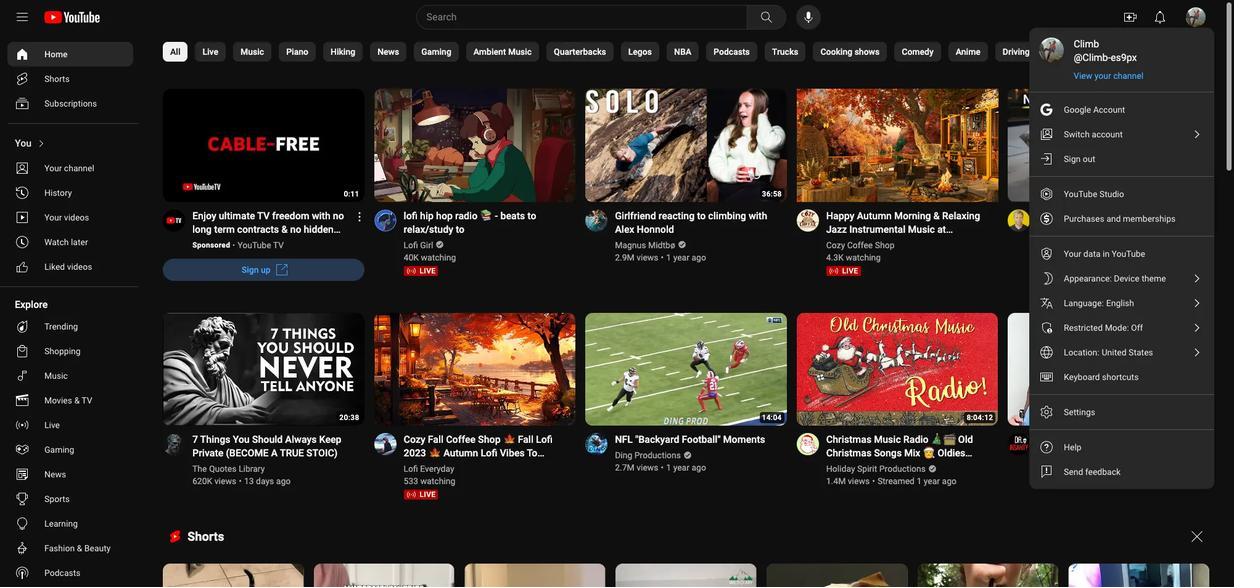 Task type: vqa. For each thing, say whether or not it's contained in the screenshot.
TAILORED
no



Task type: locate. For each thing, give the bounding box(es) containing it.
tv
[[257, 210, 270, 222], [273, 240, 284, 250], [82, 396, 92, 406]]

building
[[1069, 210, 1105, 222]]

sign for sign out
[[1064, 154, 1081, 164]]

with up hidden
[[312, 210, 330, 222]]

1 horizontal spatial youtube
[[1064, 189, 1097, 199]]

purchases and memberships link
[[1029, 207, 1214, 231], [1029, 207, 1214, 231]]

to right 'reacting'
[[697, 210, 706, 222]]

help link
[[1029, 435, 1214, 460], [1029, 435, 1214, 460]]

climb
[[1074, 38, 1099, 50]]

up
[[261, 265, 271, 275]]

music inside happy autumn morning & relaxing jazz instrumental music at outdoor coffee shop ambience for working
[[908, 224, 935, 235]]

1 vertical spatial year
[[673, 463, 690, 473]]

your up watch
[[44, 213, 62, 223]]

2 with from the left
[[749, 210, 767, 222]]

gaming left ambient
[[421, 47, 451, 57]]

lofi up 40k
[[404, 240, 418, 250]]

tv up contracts on the left top of the page
[[257, 210, 270, 222]]

youtube tv
[[238, 240, 284, 250]]

1 vertical spatial your
[[44, 213, 62, 223]]

0 vertical spatial the
[[1068, 448, 1084, 460]]

the inside when shoplifters think they're above the law
[[1068, 448, 1084, 460]]

& inside happy autumn morning & relaxing jazz instrumental music at outdoor coffee shop ambience for working
[[934, 210, 940, 222]]

0 horizontal spatial channel
[[64, 163, 94, 173]]

cozy coffee shop link
[[826, 239, 896, 251]]

autumn inside cozy fall coffee shop 🍁 fall lofi 2023 🍁 autumn lofi vibes to make you feel warm and peaceful
[[443, 448, 478, 460]]

streamed 1 year ago
[[878, 477, 957, 487]]

0 vertical spatial you
[[15, 138, 32, 149]]

videos for your videos
[[64, 213, 89, 223]]

cozy inside cozy fall coffee shop 🍁 fall lofi 2023 🍁 autumn lofi vibes to make you feel warm and peaceful
[[404, 434, 425, 446]]

you link
[[7, 131, 133, 156], [7, 131, 133, 156]]

1
[[666, 253, 671, 263], [666, 463, 671, 473], [917, 477, 922, 487], [1089, 477, 1094, 487]]

ding productions image
[[585, 434, 608, 456]]

news up 'sports'
[[44, 470, 66, 480]]

0 horizontal spatial shop
[[478, 434, 501, 446]]

0 vertical spatial 🍁
[[503, 434, 515, 446]]

1 vertical spatial you
[[233, 434, 250, 446]]

climb @climb-es9px
[[1074, 38, 1137, 64]]

🍁
[[503, 434, 515, 446], [429, 448, 441, 460]]

coffee up feel
[[446, 434, 476, 446]]

to right beats
[[528, 210, 536, 222]]

shop down morning at the right top
[[897, 237, 919, 249]]

(become
[[226, 448, 269, 460]]

1 horizontal spatial no
[[333, 210, 344, 222]]

1 horizontal spatial autumn
[[857, 210, 892, 222]]

autumn up feel
[[443, 448, 478, 460]]

watching down "everyday"
[[420, 477, 455, 487]]

device
[[1114, 274, 1140, 284]]

send
[[1064, 468, 1083, 477]]

2 horizontal spatial you
[[431, 462, 447, 473]]

your up history
[[44, 163, 62, 173]]

views for reacting
[[637, 253, 658, 263]]

0 horizontal spatial cozy
[[404, 434, 425, 446]]

2 horizontal spatial shop
[[897, 237, 919, 249]]

2 christmas from the top
[[826, 448, 872, 460]]

cozy for cozy coffee shop 4.3k watching
[[826, 240, 845, 250]]

sign left up
[[242, 265, 259, 275]]

views for things
[[215, 477, 236, 487]]

0 vertical spatial christmas
[[826, 434, 872, 446]]

watching down girl
[[421, 253, 456, 263]]

year down nfl "backyard football" moments by ding productions 2,766,390 views 1 year ago 14 minutes, 4 seconds element
[[673, 463, 690, 473]]

videos up later
[[64, 213, 89, 223]]

days right 13
[[256, 477, 274, 487]]

& up at
[[934, 210, 940, 222]]

no up hidden
[[333, 210, 344, 222]]

0 horizontal spatial 🍁
[[429, 448, 441, 460]]

channel up history
[[64, 163, 94, 173]]

1.3m views
[[1038, 253, 1081, 263]]

0 vertical spatial videos
[[64, 213, 89, 223]]

podcasts down fashion
[[44, 569, 81, 579]]

cozy for cozy fall coffee shop 🍁 fall lofi 2023 🍁 autumn lofi vibes to make you feel warm and peaceful
[[404, 434, 425, 446]]

coffee inside cozy coffee shop 4.3k watching
[[847, 240, 873, 250]]

cozy inside cozy coffee shop 4.3k watching
[[826, 240, 845, 250]]

1 horizontal spatial channel
[[1113, 71, 1144, 81]]

news inside tab list
[[378, 47, 399, 57]]

0 horizontal spatial podcasts
[[44, 569, 81, 579]]

cozy up 2023
[[404, 434, 425, 446]]

live down 40k watching
[[420, 267, 436, 276]]

0 horizontal spatial shorts
[[44, 74, 70, 84]]

36 minutes, 58 seconds element
[[762, 190, 782, 198]]

location: united states
[[1064, 348, 1153, 358]]

holiday spirit productions
[[826, 465, 926, 475]]

reacting
[[659, 210, 695, 222]]

relaxing
[[942, 210, 980, 222]]

1 for girlfriend
[[666, 253, 671, 263]]

shop inside cozy coffee shop 4.3k watching
[[875, 240, 895, 250]]

0 horizontal spatial with
[[312, 210, 330, 222]]

views down the ding productions
[[637, 463, 658, 473]]

true
[[280, 448, 304, 460]]

1 vertical spatial cozy
[[404, 434, 425, 446]]

channel down es9px
[[1113, 71, 1144, 81]]

lofi girl
[[404, 240, 433, 250]]

tab
[[1162, 42, 1217, 62]]

year for reacting
[[673, 253, 690, 263]]

gaming down 'movies'
[[44, 445, 74, 455]]

lofi up to
[[536, 434, 553, 446]]

1 vertical spatial videos
[[67, 262, 92, 272]]

0 horizontal spatial fall
[[428, 434, 444, 446]]

the up 620k
[[192, 465, 207, 475]]

0 vertical spatial days
[[1096, 253, 1114, 263]]

shop down instrumental
[[875, 240, 895, 250]]

0 vertical spatial gaming
[[421, 47, 451, 57]]

1 vertical spatial channel
[[64, 163, 94, 173]]

0 vertical spatial productions
[[635, 451, 681, 461]]

magnus midtbø image
[[585, 210, 608, 232]]

ago down true
[[276, 477, 291, 487]]

google account link
[[1029, 97, 1214, 122], [1029, 97, 1214, 122]]

holiday
[[826, 465, 855, 475]]

1 with from the left
[[312, 210, 330, 222]]

0 horizontal spatial you
[[15, 138, 32, 149]]

peaceful
[[519, 462, 558, 473]]

1 horizontal spatial tv
[[257, 210, 270, 222]]

0 vertical spatial channel
[[1113, 71, 1144, 81]]

with inside the girlfriend reacting to climbing with alex honnold
[[749, 210, 767, 222]]

live down lofi everyday 533 watching
[[420, 491, 436, 500]]

days right 3
[[1096, 253, 1114, 263]]

live status down 533
[[404, 491, 438, 500]]

ago down girlfriend reacting to climbing with alex honnold link
[[692, 253, 706, 263]]

to down radio
[[456, 224, 465, 235]]

2 vertical spatial you
[[431, 462, 447, 473]]

live status for happy autumn morning & relaxing jazz instrumental music at outdoor coffee shop ambience for working
[[826, 266, 861, 276]]

views down jordan at the right top of the page
[[1059, 253, 1081, 263]]

tv for ultimate
[[257, 210, 270, 222]]

1 horizontal spatial days
[[1096, 253, 1114, 263]]

2 vertical spatial your
[[1064, 249, 1081, 259]]

go to channel: youtube tv. image
[[163, 210, 185, 232]]

hidden
[[304, 224, 334, 235]]

0 horizontal spatial days
[[256, 477, 274, 487]]

0 vertical spatial cozy
[[826, 240, 845, 250]]

channel
[[1113, 71, 1144, 81], [64, 163, 94, 173]]

1 vertical spatial news
[[44, 470, 66, 480]]

1 horizontal spatial with
[[749, 210, 767, 222]]

explore
[[15, 299, 48, 311]]

0 vertical spatial your
[[44, 163, 62, 173]]

autumn up instrumental
[[857, 210, 892, 222]]

shop inside cozy fall coffee shop 🍁 fall lofi 2023 🍁 autumn lofi vibes to make you feel warm and peaceful
[[478, 434, 501, 446]]

no down freedom
[[290, 224, 301, 235]]

1 vertical spatial 🍁
[[429, 448, 441, 460]]

ding
[[615, 451, 632, 461]]

1 down ding productions link on the bottom of the page
[[666, 463, 671, 473]]

sign up
[[242, 265, 271, 275]]

tv down contracts on the left top of the page
[[273, 240, 284, 250]]

no
[[333, 210, 344, 222], [290, 224, 301, 235]]

coffee down instrumental
[[865, 237, 894, 249]]

3 christmas from the top
[[826, 462, 872, 473]]

live link
[[7, 413, 133, 438], [7, 413, 133, 438]]

1 down 2022
[[917, 477, 922, 487]]

1 vertical spatial podcasts
[[44, 569, 81, 579]]

1 horizontal spatial gaming
[[421, 47, 451, 57]]

send feedback link
[[1029, 460, 1214, 485], [1029, 460, 1214, 485]]

view
[[1074, 71, 1092, 81]]

0 horizontal spatial no
[[290, 224, 301, 235]]

8:04:12 link
[[797, 313, 998, 428]]

views down quotes
[[215, 477, 236, 487]]

productions down "backyard
[[635, 451, 681, 461]]

youtube up building
[[1064, 189, 1097, 199]]

ago right month
[[1123, 477, 1137, 487]]

later
[[71, 237, 88, 247]]

lofi up 533
[[404, 465, 418, 475]]

youtube video player element
[[797, 89, 998, 202]]

views down magnus midtbø link
[[637, 253, 658, 263]]

movies & tv link
[[7, 389, 133, 413], [7, 389, 133, 413]]

None search field
[[394, 5, 789, 30]]

your for your channel
[[44, 163, 62, 173]]

0 vertical spatial shorts
[[44, 74, 70, 84]]

1 for when
[[1089, 477, 1094, 487]]

with inside the enjoy ultimate tv freedom with no long term contracts & no hidden fees.
[[312, 210, 330, 222]]

views
[[637, 253, 658, 263], [1059, 253, 1081, 263], [637, 463, 658, 473], [215, 477, 236, 487], [848, 477, 870, 487], [1059, 477, 1081, 487]]

shop inside happy autumn morning & relaxing jazz instrumental music at outdoor coffee shop ambience for working
[[897, 237, 919, 249]]

podcasts right nba
[[714, 47, 750, 57]]

1 year ago down nfl "backyard football" moments by ding productions 2,766,390 views 1 year ago 14 minutes, 4 seconds element
[[666, 463, 706, 473]]

live status down 40k watching
[[404, 266, 438, 276]]

0 vertical spatial year
[[673, 253, 690, 263]]

0 vertical spatial news
[[378, 47, 399, 57]]

1 vertical spatial autumn
[[443, 448, 478, 460]]

cozy
[[826, 240, 845, 250], [404, 434, 425, 446]]

account
[[1093, 105, 1125, 115]]

tv right 'movies'
[[82, 396, 92, 406]]

0 vertical spatial sign
[[1064, 154, 1081, 164]]

magnus
[[615, 240, 646, 250]]

1 horizontal spatial fall
[[518, 434, 534, 446]]

honnold
[[637, 224, 674, 235]]

views down insanity
[[1059, 477, 1081, 487]]

productions up streamed
[[879, 465, 926, 475]]

0 vertical spatial no
[[333, 210, 344, 222]]

music left the piano
[[241, 47, 264, 57]]

1 left month
[[1089, 477, 1094, 487]]

youtube right in
[[1112, 249, 1145, 259]]

2023
[[404, 448, 426, 460]]

outdoor
[[826, 237, 862, 249]]

watching down cozy coffee shop link
[[846, 253, 881, 263]]

view your channel
[[1074, 71, 1144, 81]]

0 horizontal spatial to
[[456, 224, 465, 235]]

1 horizontal spatial shorts
[[188, 530, 224, 545]]

your data in youtube link
[[1029, 242, 1214, 266], [1029, 242, 1214, 266]]

& down freedom
[[281, 224, 288, 235]]

1.7m
[[1038, 477, 1057, 487]]

subscriptions link
[[7, 91, 133, 116], [7, 91, 133, 116]]

cozy coffee shop image
[[797, 210, 819, 232]]

🍁 up "everyday"
[[429, 448, 441, 460]]

dr insanity image
[[1008, 434, 1030, 456]]

ago for girlfriend reacting to climbing with alex honnold
[[692, 253, 706, 263]]

lofi girl link
[[404, 239, 434, 251]]

ago for nfl "backyard football" moments
[[692, 463, 706, 473]]

1 horizontal spatial cozy
[[826, 240, 845, 250]]

views for music
[[848, 477, 870, 487]]

1 year ago down midtbø
[[666, 253, 706, 263]]

🍁 up vibes
[[503, 434, 515, 446]]

1 vertical spatial christmas
[[826, 448, 872, 460]]

2 1 year ago from the top
[[666, 463, 706, 473]]

& left beauty
[[77, 544, 82, 554]]

live down 'movies'
[[44, 421, 60, 431]]

watching inside lofi everyday 533 watching
[[420, 477, 455, 487]]

youtube studio
[[1064, 189, 1124, 199]]

views for is
[[1059, 253, 1081, 263]]

long
[[192, 224, 212, 235]]

tv inside the enjoy ultimate tv freedom with no long term contracts & no hidden fees.
[[257, 210, 270, 222]]

news right hiking at the top of the page
[[378, 47, 399, 57]]

1 horizontal spatial productions
[[879, 465, 926, 475]]

you inside 7 things you should always keep private  (become a true stoic)
[[233, 434, 250, 446]]

1 1 year ago from the top
[[666, 253, 706, 263]]

data
[[1084, 249, 1101, 259]]

fall up to
[[518, 434, 534, 446]]

live status
[[404, 266, 438, 276], [826, 266, 861, 276], [404, 491, 438, 500]]

shorts down home
[[44, 74, 70, 84]]

holiday spirit productions link
[[826, 463, 927, 476]]

0 vertical spatial tv
[[257, 210, 270, 222]]

7 things you should always keep private  (become a true stoic) link
[[192, 434, 349, 461]]

cozy fall coffee shop 🍁 fall lofi 2023 🍁 autumn lofi vibes to make you feel warm and peaceful link
[[404, 434, 561, 473]]

nyc
[[1038, 210, 1057, 222]]

1 horizontal spatial the
[[1068, 448, 1084, 460]]

0 horizontal spatial live
[[44, 421, 60, 431]]

memberships
[[1123, 214, 1176, 224]]

when shoplifters think they're above the law
[[1038, 434, 1174, 460]]

hop
[[436, 210, 453, 222]]

live down working
[[842, 267, 858, 276]]

watching inside cozy coffee shop 4.3k watching
[[846, 253, 881, 263]]

1 horizontal spatial you
[[233, 434, 250, 446]]

live status down working
[[826, 266, 861, 276]]

coffee up working
[[847, 240, 873, 250]]

0 horizontal spatial autumn
[[443, 448, 478, 460]]

year down 2022
[[924, 477, 940, 487]]

views down spirit
[[848, 477, 870, 487]]

1 horizontal spatial live
[[203, 47, 218, 57]]

1 horizontal spatial news
[[378, 47, 399, 57]]

when shoplifters think they're above the law by dr insanity 1,797,648 views 1 month ago 18 minutes element
[[1038, 434, 1195, 461]]

1 vertical spatial tv
[[273, 240, 284, 250]]

1 vertical spatial the
[[192, 465, 207, 475]]

1 year ago for "backyard
[[666, 463, 706, 473]]

above
[[1038, 448, 1065, 460]]

the up send
[[1068, 448, 1084, 460]]

cash jordan image
[[1008, 210, 1030, 232]]

fashion & beauty link
[[7, 537, 133, 561], [7, 537, 133, 561]]

streets…
[[1038, 224, 1076, 235]]

1 vertical spatial live
[[44, 421, 60, 431]]

620k
[[192, 477, 212, 487]]

your left 3
[[1064, 249, 1081, 259]]

christmas music radio 🎄📻 old christmas songs mix 🎅 oldies christmas music 2022 by holiday spirit productions 1,434,995 views streamed 1 year ago 8 hours, 4 minutes element
[[826, 434, 983, 473]]

Sign up text field
[[242, 265, 271, 275]]

live
[[203, 47, 218, 57], [44, 421, 60, 431]]

ago right in
[[1116, 253, 1131, 263]]

2 horizontal spatial tv
[[273, 240, 284, 250]]

0 horizontal spatial tv
[[82, 396, 92, 406]]

oldies
[[938, 448, 965, 460]]

0 vertical spatial 1 year ago
[[666, 253, 706, 263]]

cash jordan
[[1038, 240, 1086, 250]]

studio
[[1100, 189, 1124, 199]]

lofi up warm
[[481, 448, 497, 460]]

ago down football"
[[692, 463, 706, 473]]

when
[[1038, 434, 1063, 446]]

off
[[1131, 323, 1143, 333]]

2 vertical spatial tv
[[82, 396, 92, 406]]

1 vertical spatial days
[[256, 477, 274, 487]]

ultimate
[[219, 210, 255, 222]]

20:38 link
[[163, 313, 364, 428]]

1 down midtbø
[[666, 253, 671, 263]]

youtube
[[1064, 189, 1097, 199], [238, 240, 271, 250], [1112, 249, 1145, 259]]

happy
[[826, 210, 855, 222]]

happy autumn morning & relaxing jazz instrumental music at outdoor coffee shop ambience for working by cozy coffee shop 1,780,405 views element
[[826, 210, 983, 263]]

year down midtbø
[[673, 253, 690, 263]]

trucks
[[772, 47, 798, 57]]

1 horizontal spatial sign
[[1064, 154, 1081, 164]]

liked videos
[[44, 262, 92, 272]]

live right all
[[203, 47, 218, 57]]

1 vertical spatial shorts
[[188, 530, 224, 545]]

1 horizontal spatial shop
[[875, 240, 895, 250]]

tab list
[[163, 35, 1234, 69]]

shorts
[[44, 74, 70, 84], [188, 530, 224, 545]]

0 horizontal spatial news
[[44, 470, 66, 480]]

2 fall from the left
[[518, 434, 534, 446]]

0 horizontal spatial sign
[[242, 265, 259, 275]]

1 horizontal spatial 🍁
[[503, 434, 515, 446]]

and
[[1107, 214, 1121, 224]]

the quotes library image
[[163, 434, 185, 456]]

8:04:12
[[967, 414, 993, 423]]

sign out link
[[1029, 147, 1214, 171], [1029, 147, 1214, 171]]

shorts down 620k
[[188, 530, 224, 545]]

alex
[[615, 224, 634, 235]]

watching
[[421, 253, 456, 263], [846, 253, 881, 263], [420, 477, 455, 487]]

ago for nyc is building anti-homeless streets…
[[1116, 253, 1131, 263]]

youtube down contracts on the left top of the page
[[238, 240, 271, 250]]

0 horizontal spatial the
[[192, 465, 207, 475]]

1 vertical spatial gaming
[[44, 445, 74, 455]]

music down morning at the right top
[[908, 224, 935, 235]]

coffee inside happy autumn morning & relaxing jazz instrumental music at outdoor coffee shop ambience for working
[[865, 237, 894, 249]]

shop up vibes
[[478, 434, 501, 446]]

beats
[[501, 210, 525, 222]]

13 days ago
[[244, 477, 291, 487]]

nyc is building anti-homeless streets…
[[1038, 210, 1173, 235]]

year
[[673, 253, 690, 263], [673, 463, 690, 473], [924, 477, 940, 487]]

ago for 7 things you should always keep private  (become a true stoic)
[[276, 477, 291, 487]]

radio
[[903, 434, 929, 446]]

sign left out
[[1064, 154, 1081, 164]]

2 vertical spatial christmas
[[826, 462, 872, 473]]

with for freedom
[[312, 210, 330, 222]]

nyc is building anti-homeless streets… by cash jordan 1,324,539 views 3 days ago 14 minutes, 27 seconds element
[[1038, 210, 1195, 237]]

14:04 link
[[585, 313, 787, 428]]

2 horizontal spatial youtube
[[1112, 249, 1145, 259]]

20 minutes, 38 seconds element
[[339, 414, 359, 423]]

lofi everyday 533 watching
[[404, 465, 456, 487]]

1 horizontal spatial podcasts
[[714, 47, 750, 57]]

fall up "everyday"
[[428, 434, 444, 446]]

with down 36:58
[[749, 210, 767, 222]]

ad - enjoy ultimate tv freedom with no long term contracts & no hidden fees. - 11 seconds - watch across your devices and start streaming the tv you love. - youtube tv - play video element
[[192, 210, 349, 249]]

2 horizontal spatial to
[[697, 210, 706, 222]]

1 vertical spatial sign
[[242, 265, 259, 275]]

nfl "backyard football" moments by ding productions 2,766,390 views 1 year ago 14 minutes, 4 seconds element
[[615, 434, 765, 447]]

to inside the girlfriend reacting to climbing with alex honnold
[[697, 210, 706, 222]]

0 vertical spatial autumn
[[857, 210, 892, 222]]

videos down later
[[67, 262, 92, 272]]

0 horizontal spatial youtube
[[238, 240, 271, 250]]

1 vertical spatial 1 year ago
[[666, 463, 706, 473]]

0 horizontal spatial gaming
[[44, 445, 74, 455]]

christmas music radio 🎄📻 old christmas songs mix 🎅 oldies christmas music 2022
[[826, 434, 973, 473]]

ago down oldies at the right bottom of page
[[942, 477, 957, 487]]

cozy up the 4.3k
[[826, 240, 845, 250]]

days for should
[[256, 477, 274, 487]]



Task type: describe. For each thing, give the bounding box(es) containing it.
instrumental
[[850, 224, 906, 235]]

your videos
[[44, 213, 89, 223]]

united
[[1102, 348, 1127, 358]]

0 vertical spatial live
[[203, 47, 218, 57]]

2 vertical spatial year
[[924, 477, 940, 487]]

sports
[[44, 495, 70, 505]]

lofi hip hop radio 📚 - beats to relax/study to by lofi girl 299,617,567 views element
[[404, 210, 561, 237]]

cash
[[1038, 240, 1057, 250]]

all
[[170, 47, 180, 57]]

music up 'movies'
[[44, 371, 68, 381]]

avatar image image
[[1186, 7, 1206, 27]]

magnus midtbø
[[615, 240, 675, 250]]

13
[[244, 477, 254, 487]]

with for climbing
[[749, 210, 767, 222]]

liked
[[44, 262, 65, 272]]

1 vertical spatial productions
[[879, 465, 926, 475]]

google account
[[1064, 105, 1125, 115]]

girlfriend reacting to climbing with alex honnold link
[[615, 210, 772, 237]]

quotes
[[209, 465, 237, 475]]

1 year ago for reacting
[[666, 253, 706, 263]]

videos for liked videos
[[67, 262, 92, 272]]

1 for nfl
[[666, 463, 671, 473]]

magnus midtbø link
[[615, 239, 676, 251]]

youtube for youtube tv
[[238, 240, 271, 250]]

lofi everyday image
[[374, 434, 396, 456]]

your for your videos
[[44, 213, 62, 223]]

3 days ago
[[1089, 253, 1131, 263]]

sponsored
[[192, 241, 230, 250]]

switch account
[[1064, 130, 1123, 139]]

learning
[[44, 519, 78, 529]]

anti-
[[1108, 210, 1129, 222]]

action-adventure games
[[1052, 47, 1147, 57]]

holiday spirit productions image
[[797, 434, 819, 456]]

views for shoplifters
[[1059, 477, 1081, 487]]

7 things you should always keep private  (become a true stoic) by the quotes library 620,566 views 13 days ago 20 minutes element
[[192, 434, 349, 461]]

anime
[[956, 47, 981, 57]]

appearance:
[[1064, 274, 1112, 284]]

1.4m
[[826, 477, 846, 487]]

shoplifters
[[1065, 434, 1113, 446]]

coffee inside cozy fall coffee shop 🍁 fall lofi 2023 🍁 autumn lofi vibes to make you feel warm and peaceful
[[446, 434, 476, 446]]

1 fall from the left
[[428, 434, 444, 446]]

youtube for youtube studio
[[1064, 189, 1097, 199]]

at
[[937, 224, 946, 235]]

1 vertical spatial no
[[290, 224, 301, 235]]

channel inside view your channel "link"
[[1113, 71, 1144, 81]]

subscriptions
[[44, 99, 97, 109]]

views for "backyard
[[637, 463, 658, 473]]

14 minutes, 4 seconds element
[[762, 414, 782, 423]]

send feedback
[[1064, 468, 1121, 477]]

1.3m
[[1038, 253, 1057, 263]]

states
[[1129, 348, 1153, 358]]

purchases and memberships
[[1064, 214, 1176, 224]]

"backyard
[[635, 434, 679, 446]]

keyboard shortcuts
[[1064, 373, 1139, 382]]

ambient music
[[474, 47, 532, 57]]

1 horizontal spatial to
[[528, 210, 536, 222]]

live status for cozy fall coffee shop 🍁 fall lofi 2023 🍁 autumn lofi vibes to make you feel warm and peaceful
[[404, 491, 438, 500]]

live for happy autumn morning & relaxing jazz instrumental music at outdoor coffee shop ambience for working
[[842, 267, 858, 276]]

tab list containing all
[[163, 35, 1234, 69]]

insanity
[[1048, 465, 1078, 475]]

vibes
[[500, 448, 525, 460]]

dr insanity
[[1038, 465, 1078, 475]]

keep
[[319, 434, 341, 446]]

0 vertical spatial podcasts
[[714, 47, 750, 57]]

cozy fall coffee shop 🍁 fall lofi 2023 🍁 autumn lofi vibes to make you feel warm and peaceful
[[404, 434, 558, 473]]

autumn inside happy autumn morning & relaxing jazz instrumental music at outdoor coffee shop ambience for working
[[857, 210, 892, 222]]

dr insanity link
[[1038, 463, 1079, 476]]

comedy
[[902, 47, 934, 57]]

live for lofi hip hop radio 📚 - beats to relax/study to
[[420, 267, 436, 276]]

music down "songs"
[[874, 462, 901, 473]]

Search text field
[[427, 9, 744, 25]]

working
[[826, 251, 863, 263]]

old
[[958, 434, 973, 446]]

live for cozy fall coffee shop 🍁 fall lofi 2023 🍁 autumn lofi vibes to make you feel warm and peaceful
[[420, 491, 436, 500]]

year for "backyard
[[673, 463, 690, 473]]

the inside the quotes library link
[[192, 465, 207, 475]]

music up "songs"
[[874, 434, 901, 446]]

climbing
[[708, 210, 746, 222]]

your for your data in youtube
[[1064, 249, 1081, 259]]

fashion
[[44, 544, 75, 554]]

20:38
[[339, 414, 359, 423]]

🎅
[[923, 448, 935, 460]]

lofi inside lofi everyday 533 watching
[[404, 465, 418, 475]]

gaming inside tab list
[[421, 47, 451, 57]]

they're
[[1142, 434, 1174, 446]]

tv for &
[[82, 396, 92, 406]]

enjoy
[[192, 210, 216, 222]]

appearance: device theme option
[[1029, 266, 1214, 291]]

1 month ago
[[1089, 477, 1137, 487]]

think
[[1115, 434, 1140, 446]]

lofi girl image
[[374, 210, 396, 232]]

is
[[1059, 210, 1067, 222]]

when shoplifters think they're above the law link
[[1038, 434, 1195, 461]]

shortcuts
[[1102, 373, 1139, 382]]

0:11
[[344, 190, 359, 198]]

40k watching
[[404, 253, 456, 263]]

go to channel: youtube tv. element
[[238, 240, 284, 250]]

radio
[[455, 210, 478, 222]]

1.7m views
[[1038, 477, 1081, 487]]

you inside cozy fall coffee shop 🍁 fall lofi 2023 🍁 autumn lofi vibes to make you feel warm and peaceful
[[431, 462, 447, 473]]

music right ambient
[[508, 47, 532, 57]]

happy autumn morning & relaxing jazz instrumental music at outdoor coffee shop ambience for working
[[826, 210, 981, 263]]

your
[[1095, 71, 1111, 81]]

1 christmas from the top
[[826, 434, 872, 446]]

feedback
[[1085, 468, 1121, 477]]

cash jordan link
[[1038, 239, 1087, 251]]

sign for sign up
[[242, 265, 259, 275]]

8 hours, 4 minutes, 12 seconds element
[[967, 414, 993, 423]]

nfl "backyard football" moments link
[[615, 434, 765, 447]]

appearance: device theme
[[1064, 274, 1166, 284]]

movies
[[44, 396, 72, 406]]

games
[[1121, 47, 1147, 57]]

tab inside tab list
[[1162, 42, 1217, 62]]

things
[[200, 434, 230, 446]]

cozy coffee shop 4.3k watching
[[826, 240, 895, 263]]

0:11 button
[[163, 89, 364, 203]]

11 seconds element
[[344, 190, 359, 198]]

ago for when shoplifters think they're above the law
[[1123, 477, 1137, 487]]

2.7m
[[615, 463, 635, 473]]

help
[[1064, 443, 1082, 453]]

restricted
[[1064, 323, 1103, 333]]

ambient
[[474, 47, 506, 57]]

jazz
[[826, 224, 847, 235]]

adventure
[[1080, 47, 1118, 57]]

theme
[[1142, 274, 1166, 284]]

the quotes library link
[[192, 463, 266, 476]]

0 horizontal spatial productions
[[635, 451, 681, 461]]

nfl "backyard football" moments
[[615, 434, 765, 446]]

lofi hip hop radio 📚 - beats to relax/study to
[[404, 210, 536, 235]]

quarterbacks
[[554, 47, 606, 57]]

action-
[[1052, 47, 1080, 57]]

girlfriend reacting to climbing with alex honnold by magnus midtbø 2,985,267 views 1 year ago 36 minutes from your watch later playlist element
[[615, 210, 772, 237]]

& inside the enjoy ultimate tv freedom with no long term contracts & no hidden fees.
[[281, 224, 288, 235]]

& right 'movies'
[[74, 396, 80, 406]]

1.4m views
[[826, 477, 870, 487]]

movies & tv
[[44, 396, 92, 406]]

cozy fall coffee shop 🍁 fall lofi 2023 🍁 autumn lofi vibes to make you feel warm and peaceful by lofi everyday  125,377 views element
[[404, 434, 561, 473]]

location:
[[1064, 348, 1099, 358]]

live status for lofi hip hop radio 📚 - beats to relax/study to
[[404, 266, 438, 276]]

lofi
[[404, 210, 418, 222]]

2022
[[903, 462, 926, 473]]

days for anti-
[[1096, 253, 1114, 263]]



